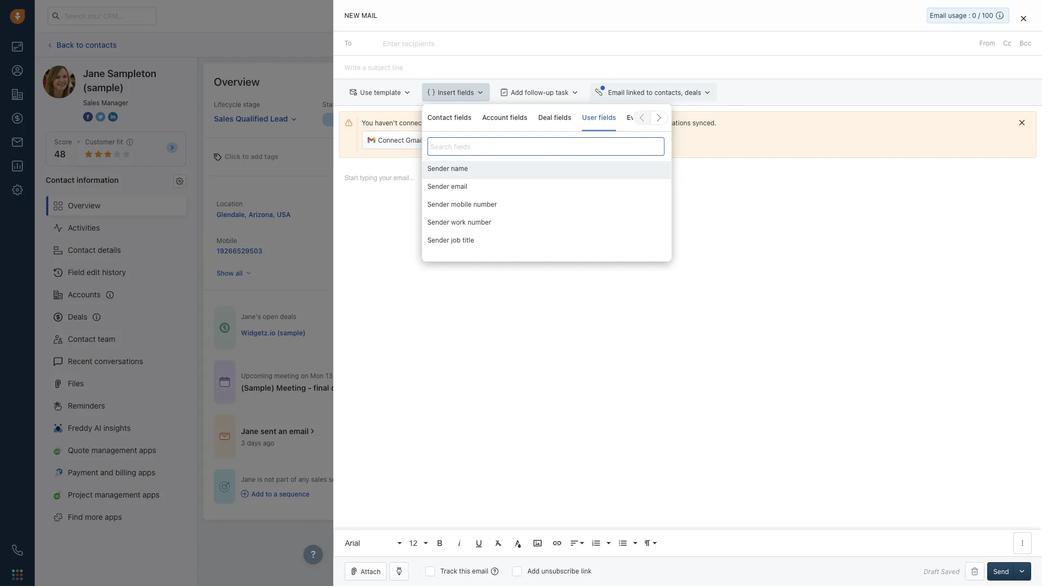 Task type: describe. For each thing, give the bounding box(es) containing it.
the inside dialog
[[530, 119, 540, 127]]

widgetz.io inside accounts widgetz.io (sample)
[[408, 210, 442, 218]]

unordered list image
[[618, 539, 628, 548]]

janesampleton@gmail.com
[[599, 210, 685, 218]]

accounts for accounts widgetz.io (sample)
[[408, 199, 436, 207]]

apps for project management apps
[[143, 491, 160, 500]]

customize overview
[[959, 78, 1020, 85]]

to inside the upcoming meeting on mon 13 nov, 2023 from 23:30 to wed 15 nov, 2023 at 00:00 (sample) meeting - final discussion about the deal
[[404, 372, 410, 379]]

sender for sender email
[[428, 183, 449, 190]]

to left add
[[242, 153, 249, 160]]

ordered list image
[[592, 539, 601, 548]]

orlandogary85@gmail.com
[[434, 119, 520, 127]]

deals inside button
[[685, 89, 701, 96]]

deal inside the upcoming meeting on mon 13 nov, 2023 from 23:30 to wed 15 nov, 2023 at 00:00 (sample) meeting - final discussion about the deal
[[409, 384, 425, 393]]

paragraph format image
[[643, 539, 652, 548]]

fields for deal fields
[[554, 114, 572, 121]]

payment and billing apps
[[68, 468, 155, 477]]

up
[[546, 89, 554, 96]]

to left deal
[[522, 119, 528, 127]]

tags
[[264, 153, 279, 160]]

deals
[[68, 313, 87, 321]]

number for sender work number
[[468, 219, 491, 226]]

contact for contact information
[[46, 175, 75, 184]]

back to contacts
[[56, 40, 117, 49]]

container_wx8msf4aqz5i3rn1 image
[[241, 490, 249, 498]]

deal fields
[[538, 114, 572, 121]]

jane for jane sampleton (sample)
[[83, 67, 105, 79]]

jane for jane is not part of any sales sequence.
[[241, 476, 256, 484]]

ai
[[94, 424, 101, 433]]

1 vertical spatial a
[[274, 490, 278, 498]]

sales qualified lead
[[214, 114, 288, 123]]

draft saved
[[924, 568, 960, 576]]

account fields
[[482, 114, 528, 121]]

new for new
[[377, 116, 391, 124]]

(sample)
[[241, 384, 274, 393]]

sender for sender mobile number
[[428, 201, 449, 208]]

on
[[301, 372, 309, 379]]

use
[[360, 89, 372, 96]]

arizona,
[[249, 211, 275, 218]]

send button
[[988, 563, 1015, 581]]

connect a different email
[[450, 136, 528, 144]]

user fields link
[[582, 104, 616, 131]]

show all
[[217, 269, 243, 277]]

2 horizontal spatial connect
[[560, 119, 586, 127]]

mobile
[[451, 201, 472, 208]]

connect for connect a different email
[[450, 136, 476, 144]]

this
[[459, 568, 470, 575]]

gmail
[[406, 136, 423, 144]]

1 vertical spatial widgetz.io
[[241, 329, 276, 337]]

(sample) for sampleton
[[83, 81, 124, 93]]

owner
[[426, 237, 445, 245]]

widgetz.io (sample)
[[241, 329, 306, 337]]

haven't
[[375, 119, 398, 127]]

freshworks switcher image
[[12, 570, 23, 581]]

edit
[[87, 268, 100, 277]]

Search your CRM... text field
[[48, 7, 156, 25]]

wed
[[412, 372, 426, 379]]

48 button
[[54, 149, 66, 159]]

status
[[323, 101, 342, 108]]

application containing arial
[[334, 163, 1043, 557]]

sales for sales manager
[[83, 99, 100, 106]]

attach button
[[344, 563, 387, 581]]

23:30
[[384, 372, 402, 379]]

deal
[[538, 114, 552, 121]]

text color image
[[513, 539, 523, 548]]

account
[[482, 114, 508, 121]]

jane's
[[241, 313, 261, 321]]

sender mobile number
[[428, 201, 497, 208]]

bold (⌘b) image
[[435, 539, 445, 548]]

email usage : 0 / 100
[[930, 12, 994, 19]]

add follow-up task
[[511, 89, 569, 96]]

add to a sequence
[[251, 490, 310, 498]]

container_wx8msf4aqz5i3rn1 image for jane's open deals
[[219, 323, 230, 334]]

contact fields
[[428, 114, 472, 121]]

deal inside button
[[970, 41, 983, 49]]

Enter recipients text field
[[383, 35, 437, 52]]

add
[[251, 153, 263, 160]]

new for new mail
[[344, 12, 360, 19]]

send
[[994, 568, 1009, 576]]

click
[[225, 153, 241, 160]]

event fields link
[[627, 104, 664, 131]]

keep
[[616, 119, 631, 127]]

fields for event fields
[[647, 114, 664, 121]]

to right back
[[76, 40, 83, 49]]

of
[[291, 476, 297, 484]]

apps for quote management apps
[[139, 446, 156, 455]]

manager
[[101, 99, 128, 106]]

contacted
[[485, 116, 518, 124]]

history
[[102, 268, 126, 277]]

activities
[[68, 223, 100, 232]]

saved
[[941, 568, 960, 576]]

and
[[100, 468, 113, 477]]

quote management apps
[[68, 446, 156, 455]]

an
[[279, 427, 287, 436]]

freddy ai insights
[[68, 424, 131, 433]]

fields for insert fields
[[457, 89, 474, 96]]

contact details
[[68, 246, 121, 255]]

clear formatting image
[[494, 539, 504, 548]]

insert image (⌘p) image
[[533, 539, 543, 548]]

sales inside sales owner gary orlando
[[408, 237, 424, 245]]

container_wx8msf4aqz5i3rn1 image for jane is not part of any sales sequence.
[[219, 482, 230, 492]]

event fields
[[627, 114, 664, 121]]

1 horizontal spatial overview
[[214, 75, 260, 88]]

phone image
[[12, 545, 23, 556]]

sequence.
[[329, 476, 361, 484]]

location
[[217, 200, 243, 207]]

linkedin circled image
[[108, 111, 118, 122]]

use template button
[[344, 83, 417, 102]]

usage
[[949, 12, 967, 19]]

mng settings image
[[176, 177, 184, 185]]

payment
[[68, 468, 98, 477]]

quote
[[68, 446, 89, 455]]

details
[[98, 246, 121, 255]]

connect for connect gmail
[[378, 136, 404, 144]]

sequence
[[279, 490, 310, 498]]

lead
[[270, 114, 288, 123]]

to
[[344, 39, 352, 47]]

sender for sender work number
[[428, 219, 449, 226]]

facebook circled image
[[83, 111, 93, 122]]

3
[[241, 439, 245, 447]]

email for email usage : 0 / 100
[[930, 12, 947, 19]]

mobile
[[217, 237, 237, 245]]

twitter circled image
[[96, 111, 105, 122]]

jane's open deals
[[241, 313, 296, 321]]

insert link (⌘k) image
[[552, 539, 562, 548]]

mon
[[310, 372, 324, 379]]

email inside jane sent an email 3 days ago
[[289, 427, 309, 436]]

(sample) inside widgetz.io (sample) link
[[277, 329, 306, 337]]

close image
[[1021, 15, 1027, 21]]

jane for jane sent an email 3 days ago
[[241, 427, 259, 436]]

1 vertical spatial overview
[[68, 201, 101, 210]]

contact for contact fields
[[428, 114, 453, 121]]

management for quote
[[91, 446, 137, 455]]

template
[[374, 89, 401, 96]]

1 vertical spatial conversations
[[94, 357, 143, 366]]

Write a subject line text field
[[334, 56, 1043, 79]]

widgetz.io (sample) link for jane's open deals
[[241, 328, 306, 338]]

link
[[581, 568, 592, 575]]

upcoming meeting on mon 13 nov, 2023 from 23:30 to wed 15 nov, 2023 at 00:00 (sample) meeting - final discussion about the deal
[[241, 372, 496, 393]]

show
[[217, 269, 234, 277]]

100
[[982, 12, 994, 19]]

1 vertical spatial deals
[[280, 313, 296, 321]]

2 nov, from the left
[[436, 372, 450, 379]]



Task type: locate. For each thing, give the bounding box(es) containing it.
0 horizontal spatial overview
[[68, 201, 101, 210]]

to right now
[[608, 119, 614, 127]]

email
[[930, 12, 947, 19], [608, 89, 625, 96]]

the left crm.
[[530, 119, 540, 127]]

number right mobile
[[474, 201, 497, 208]]

widgetz.io (sample) link down open
[[241, 328, 306, 338]]

email down name
[[451, 183, 468, 190]]

accounts
[[408, 199, 436, 207], [68, 290, 101, 299]]

new mail
[[344, 12, 377, 19]]

sender job title
[[428, 237, 474, 244]]

container_wx8msf4aqz5i3rn1 image
[[219, 323, 230, 334], [219, 377, 230, 388], [219, 431, 230, 442], [219, 482, 230, 492]]

to inside button
[[647, 89, 653, 96]]

add for add to a sequence
[[251, 490, 264, 498]]

fields for contact fields
[[454, 114, 472, 121]]

1 horizontal spatial a
[[478, 136, 481, 144]]

gary
[[408, 247, 423, 255]]

to down not
[[266, 490, 272, 498]]

0 vertical spatial widgetz.io (sample) link
[[408, 210, 472, 218]]

you haven't connected orlandogary85@gmail.com to the crm. connect it now to keep your conversations synced.
[[362, 119, 717, 127]]

email image
[[935, 12, 943, 21]]

project management apps
[[68, 491, 160, 500]]

1 vertical spatial accounts
[[68, 290, 101, 299]]

1 nov, from the left
[[335, 372, 348, 379]]

1 vertical spatial widgetz.io (sample) link
[[241, 328, 306, 338]]

0 horizontal spatial widgetz.io
[[241, 329, 276, 337]]

00:00
[[477, 372, 496, 379]]

find
[[68, 513, 83, 522]]

0 vertical spatial deals
[[685, 89, 701, 96]]

sales for sales qualified lead
[[214, 114, 234, 123]]

a down not
[[274, 490, 278, 498]]

1 horizontal spatial accounts
[[408, 199, 436, 207]]

unsubscribe
[[542, 568, 579, 575]]

fields for account fields
[[510, 114, 528, 121]]

user fields
[[582, 114, 616, 121]]

1 vertical spatial new
[[377, 116, 391, 124]]

1 horizontal spatial the
[[530, 119, 540, 127]]

crm.
[[542, 119, 558, 127]]

1 horizontal spatial 2023
[[452, 372, 468, 379]]

overview up lifecycle stage at the top of the page
[[214, 75, 260, 88]]

sales up facebook circled icon
[[83, 99, 100, 106]]

accounts inside accounts widgetz.io (sample)
[[408, 199, 436, 207]]

0 vertical spatial management
[[91, 446, 137, 455]]

group containing sender name
[[422, 161, 672, 251]]

task
[[556, 89, 569, 96]]

arial
[[345, 539, 360, 548]]

fields inside dropdown button
[[457, 89, 474, 96]]

email inside connect a different email button
[[511, 136, 528, 144]]

email right the this
[[472, 568, 489, 575]]

more
[[85, 513, 103, 522]]

2 sender from the top
[[428, 183, 449, 190]]

add left follow-
[[511, 89, 523, 96]]

sales down lifecycle
[[214, 114, 234, 123]]

1 horizontal spatial deals
[[685, 89, 701, 96]]

(sample) inside accounts widgetz.io (sample)
[[444, 210, 472, 218]]

2 container_wx8msf4aqz5i3rn1 image from the top
[[219, 377, 230, 388]]

ago
[[263, 439, 275, 447]]

0 vertical spatial overview
[[214, 75, 260, 88]]

contact down insert
[[428, 114, 453, 121]]

sender up sender email
[[428, 165, 449, 172]]

1 vertical spatial the
[[395, 384, 407, 393]]

fields inside 'link'
[[510, 114, 528, 121]]

title
[[463, 237, 474, 244]]

connect left it
[[560, 119, 586, 127]]

0 horizontal spatial nov,
[[335, 372, 348, 379]]

project
[[68, 491, 93, 500]]

1 sender from the top
[[428, 165, 449, 172]]

synced.
[[693, 119, 717, 127]]

find more apps
[[68, 513, 122, 522]]

more misc image
[[1018, 539, 1028, 548]]

container_wx8msf4aqz5i3rn1 image left container_wx8msf4aqz5i3rn1 image on the bottom left of page
[[219, 482, 230, 492]]

1 vertical spatial email
[[608, 89, 625, 96]]

add right container_wx8msf4aqz5i3rn1 image on the bottom left of page
[[251, 490, 264, 498]]

to left wed
[[404, 372, 410, 379]]

the inside the upcoming meeting on mon 13 nov, 2023 from 23:30 to wed 15 nov, 2023 at 00:00 (sample) meeting - final discussion about the deal
[[395, 384, 407, 393]]

jane sent an email 3 days ago
[[241, 427, 309, 447]]

0 horizontal spatial accounts
[[68, 290, 101, 299]]

conversations inside dialog
[[648, 119, 691, 127]]

(sample) down open
[[277, 329, 306, 337]]

now
[[594, 119, 606, 127]]

1 horizontal spatial connect
[[450, 136, 476, 144]]

you
[[362, 119, 373, 127]]

deal down wed
[[409, 384, 425, 393]]

application
[[334, 163, 1043, 557]]

apps down payment and billing apps
[[143, 491, 160, 500]]

1 horizontal spatial new
[[377, 116, 391, 124]]

new right you
[[377, 116, 391, 124]]

name
[[451, 165, 468, 172]]

add for add deal
[[956, 41, 968, 49]]

not
[[264, 476, 274, 484]]

contact for contact details
[[68, 246, 96, 255]]

contact for contact team
[[68, 335, 96, 344]]

1 vertical spatial sales
[[214, 114, 234, 123]]

add left unsubscribe
[[528, 568, 540, 575]]

jane down the contacts
[[83, 67, 105, 79]]

conversations right your
[[648, 119, 691, 127]]

0 vertical spatial sales
[[83, 99, 100, 106]]

0 vertical spatial deal
[[970, 41, 983, 49]]

container_wx8msf4aqz5i3rn1 image left 3
[[219, 431, 230, 442]]

your
[[633, 119, 646, 127]]

3 sender from the top
[[428, 201, 449, 208]]

insert fields
[[438, 89, 474, 96]]

(sample) inside jane sampleton (sample)
[[83, 81, 124, 93]]

accounts up deals
[[68, 290, 101, 299]]

interested
[[601, 116, 633, 124]]

use template
[[360, 89, 401, 96]]

track
[[440, 568, 457, 575]]

a inside button
[[478, 136, 481, 144]]

overview
[[993, 78, 1020, 85]]

qualified
[[236, 114, 268, 123]]

container_wx8msf4aqz5i3rn1 image for jane sent an email
[[219, 431, 230, 442]]

connect
[[560, 119, 586, 127], [378, 136, 404, 144], [450, 136, 476, 144]]

deals right open
[[280, 313, 296, 321]]

apps up payment and billing apps
[[139, 446, 156, 455]]

0 horizontal spatial 2023
[[350, 372, 366, 379]]

0 horizontal spatial connect
[[378, 136, 404, 144]]

0 horizontal spatial a
[[274, 490, 278, 498]]

a left different
[[478, 136, 481, 144]]

12
[[409, 539, 418, 548]]

0 horizontal spatial conversations
[[94, 357, 143, 366]]

mail
[[361, 12, 377, 19]]

19266529503
[[217, 247, 262, 255]]

dialog
[[334, 0, 1043, 586]]

add unsubscribe link
[[528, 568, 592, 575]]

2023 left at
[[452, 372, 468, 379]]

0 vertical spatial email
[[930, 12, 947, 19]]

0
[[973, 12, 977, 19]]

sender down sender email
[[428, 201, 449, 208]]

customize
[[959, 78, 991, 85]]

track this email
[[440, 568, 489, 575]]

insert fields button
[[422, 83, 490, 102]]

fields for user fields
[[599, 114, 616, 121]]

0 vertical spatial conversations
[[648, 119, 691, 127]]

sender down "sender name"
[[428, 183, 449, 190]]

1 vertical spatial management
[[95, 491, 141, 500]]

add
[[956, 41, 968, 49], [511, 89, 523, 96], [251, 490, 264, 498], [528, 568, 540, 575]]

add follow-up task button
[[495, 83, 584, 102], [495, 83, 584, 102]]

4 sender from the top
[[428, 219, 449, 226]]

0 vertical spatial the
[[530, 119, 540, 127]]

interested link
[[557, 113, 674, 126]]

sender work number
[[428, 219, 491, 226]]

0 horizontal spatial (sample)
[[83, 81, 124, 93]]

2 vertical spatial (sample)
[[277, 329, 306, 337]]

sender up orlando
[[428, 237, 449, 244]]

orlando
[[425, 247, 450, 255]]

1 2023 from the left
[[350, 372, 366, 379]]

customize overview button
[[942, 74, 1026, 89]]

files
[[68, 379, 84, 388]]

nov, right the 15 on the left
[[436, 372, 450, 379]]

(sample) up sales manager
[[83, 81, 124, 93]]

0 vertical spatial number
[[474, 201, 497, 208]]

linked
[[627, 89, 645, 96]]

1 horizontal spatial conversations
[[648, 119, 691, 127]]

0 vertical spatial (sample)
[[83, 81, 124, 93]]

add for add unsubscribe link
[[528, 568, 540, 575]]

apps right more
[[105, 513, 122, 522]]

(sample)
[[83, 81, 124, 93], [444, 210, 472, 218], [277, 329, 306, 337]]

add inside button
[[956, 41, 968, 49]]

jane inside jane sent an email 3 days ago
[[241, 427, 259, 436]]

jane up days
[[241, 427, 259, 436]]

align image
[[570, 539, 580, 548]]

widgetz.io down jane's
[[241, 329, 276, 337]]

email inside button
[[608, 89, 625, 96]]

:
[[969, 12, 971, 19]]

sender for sender name
[[428, 165, 449, 172]]

0 vertical spatial a
[[478, 136, 481, 144]]

1 vertical spatial jane
[[241, 427, 259, 436]]

email for email linked to contacts, deals
[[608, 89, 625, 96]]

1 horizontal spatial email
[[930, 12, 947, 19]]

2 2023 from the left
[[452, 372, 468, 379]]

to right linked in the top of the page
[[647, 89, 653, 96]]

sender name
[[428, 165, 468, 172]]

team
[[98, 335, 115, 344]]

nov, right 13
[[335, 372, 348, 379]]

0 horizontal spatial deal
[[409, 384, 425, 393]]

sender for sender job title
[[428, 237, 449, 244]]

5 sender from the top
[[428, 237, 449, 244]]

container_wx8msf4aqz5i3rn1 image left upcoming
[[219, 377, 230, 388]]

janesampleton@gmail.com link
[[599, 209, 685, 219]]

jane left is
[[241, 476, 256, 484]]

connect down orlandogary85@gmail.com
[[450, 136, 476, 144]]

0 horizontal spatial widgetz.io (sample) link
[[241, 328, 306, 338]]

billing
[[115, 468, 136, 477]]

deal fields link
[[538, 104, 572, 131]]

open
[[263, 313, 278, 321]]

1 vertical spatial (sample)
[[444, 210, 472, 218]]

1 horizontal spatial sales
[[214, 114, 234, 123]]

management up payment and billing apps
[[91, 446, 137, 455]]

number for sender mobile number
[[474, 201, 497, 208]]

0 horizontal spatial deals
[[280, 313, 296, 321]]

contact up recent
[[68, 335, 96, 344]]

email right different
[[511, 136, 528, 144]]

2 horizontal spatial (sample)
[[444, 210, 472, 218]]

0 horizontal spatial email
[[608, 89, 625, 96]]

number right work
[[468, 219, 491, 226]]

management for project
[[95, 491, 141, 500]]

(sample) up work
[[444, 210, 472, 218]]

sales manager
[[83, 99, 128, 106]]

deals right the 'contacts,'
[[685, 89, 701, 96]]

sent
[[261, 427, 277, 436]]

1 vertical spatial number
[[468, 219, 491, 226]]

widgetz.io (sample) link up work
[[408, 210, 472, 218]]

0 vertical spatial new
[[344, 12, 360, 19]]

1 horizontal spatial nov,
[[436, 372, 450, 379]]

connect gmail button
[[362, 131, 429, 149]]

(sample) for widgetz.io
[[444, 210, 472, 218]]

add for add follow-up task
[[511, 89, 523, 96]]

location glendale, arizona, usa
[[217, 200, 291, 218]]

italic (⌘i) image
[[455, 539, 464, 548]]

apps right billing
[[138, 468, 155, 477]]

container_wx8msf4aqz5i3rn1 image left widgetz.io (sample)
[[219, 323, 230, 334]]

overview up activities on the top left of the page
[[68, 201, 101, 210]]

glendale,
[[217, 211, 247, 218]]

apps for find more apps
[[105, 513, 122, 522]]

sales
[[83, 99, 100, 106], [214, 114, 234, 123], [408, 237, 424, 245]]

accounts down sender email
[[408, 199, 436, 207]]

add left from
[[956, 41, 968, 49]]

jane
[[83, 67, 105, 79], [241, 427, 259, 436], [241, 476, 256, 484]]

2 vertical spatial sales
[[408, 237, 424, 245]]

48
[[54, 149, 66, 159]]

about
[[372, 384, 393, 393]]

meeting
[[276, 384, 306, 393]]

new left mail
[[344, 12, 360, 19]]

0 vertical spatial jane
[[83, 67, 105, 79]]

email right the an
[[289, 427, 309, 436]]

connect down haven't
[[378, 136, 404, 144]]

1 horizontal spatial widgetz.io
[[408, 210, 442, 218]]

accounts for accounts
[[68, 290, 101, 299]]

dialog containing arial
[[334, 0, 1043, 586]]

19266529503 link
[[217, 247, 262, 255]]

stage
[[243, 101, 260, 108]]

widgetz.io up owner
[[408, 210, 442, 218]]

2023 up discussion
[[350, 372, 366, 379]]

0 vertical spatial widgetz.io
[[408, 210, 442, 218]]

0 horizontal spatial the
[[395, 384, 407, 393]]

email left usage
[[930, 12, 947, 19]]

all
[[236, 269, 243, 277]]

1 vertical spatial deal
[[409, 384, 425, 393]]

sender email
[[428, 183, 468, 190]]

email left linked in the top of the page
[[608, 89, 625, 96]]

3 container_wx8msf4aqz5i3rn1 image from the top
[[219, 431, 230, 442]]

the down 23:30
[[395, 384, 407, 393]]

underline (⌘u) image
[[474, 539, 484, 548]]

jane inside jane sampleton (sample)
[[83, 67, 105, 79]]

different
[[483, 136, 509, 144]]

group
[[422, 161, 672, 251]]

user
[[582, 114, 597, 121]]

contact down the 48 on the left top
[[46, 175, 75, 184]]

field
[[68, 268, 85, 277]]

at
[[470, 372, 476, 379]]

1 horizontal spatial widgetz.io (sample) link
[[408, 210, 472, 218]]

conversations down team
[[94, 357, 143, 366]]

is
[[258, 476, 263, 484]]

interested button
[[557, 113, 674, 126]]

fields
[[457, 89, 474, 96], [454, 114, 472, 121], [510, 114, 528, 121], [554, 114, 572, 121], [599, 114, 616, 121], [647, 114, 664, 121]]

0 horizontal spatial sales
[[83, 99, 100, 106]]

4 container_wx8msf4aqz5i3rn1 image from the top
[[219, 482, 230, 492]]

phone element
[[7, 540, 28, 561]]

1 container_wx8msf4aqz5i3rn1 image from the top
[[219, 323, 230, 334]]

0 horizontal spatial new
[[344, 12, 360, 19]]

contact down activities on the top left of the page
[[68, 246, 96, 255]]

1 horizontal spatial (sample)
[[277, 329, 306, 337]]

widgetz.io (sample) link for accounts
[[408, 210, 472, 218]]

2 horizontal spatial sales
[[408, 237, 424, 245]]

sales up gary
[[408, 237, 424, 245]]

container_wx8msf4aqz5i3rn1 image for upcoming meeting on mon 13 nov, 2023 from 23:30 to wed 15 nov, 2023 at 00:00
[[219, 377, 230, 388]]

sender down accounts widgetz.io (sample)
[[428, 219, 449, 226]]

arial button
[[341, 533, 403, 554]]

deal down 0
[[970, 41, 983, 49]]

2 vertical spatial jane
[[241, 476, 256, 484]]

Search fields search field
[[428, 137, 665, 156]]

0 vertical spatial accounts
[[408, 199, 436, 207]]

1 horizontal spatial deal
[[970, 41, 983, 49]]

management down payment and billing apps
[[95, 491, 141, 500]]



Task type: vqa. For each thing, say whether or not it's contained in the screenshot.
Sales to the bottom
yes



